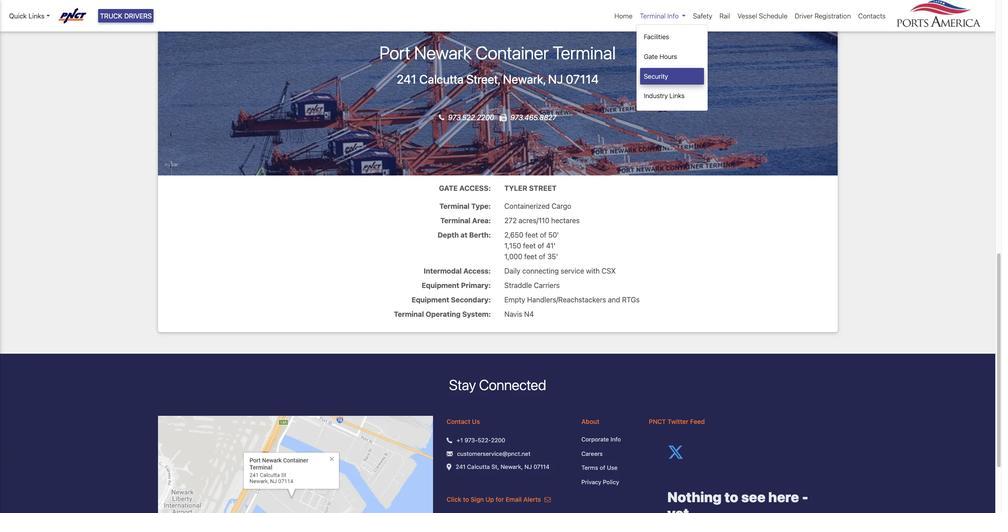 Task type: describe. For each thing, give the bounding box(es) containing it.
272 acres/110 hectares
[[504, 216, 580, 225]]

customerservice@pnct.net
[[457, 450, 531, 457]]

truck drivers link
[[98, 9, 154, 23]]

at
[[461, 231, 467, 239]]

email
[[506, 496, 522, 503]]

gate hours link
[[640, 48, 704, 65]]

tyler street
[[504, 184, 557, 192]]

access: for gate access:
[[459, 184, 491, 192]]

port
[[380, 42, 410, 63]]

quick links link
[[9, 11, 50, 21]]

service
[[561, 267, 584, 275]]

empty
[[504, 296, 525, 304]]

41'
[[546, 242, 556, 250]]

careers
[[581, 450, 603, 457]]

+1 973-522-2200
[[457, 437, 505, 444]]

carriers
[[534, 281, 560, 289]]

intermodal
[[424, 267, 462, 275]]

us
[[472, 418, 480, 426]]

07114 for 241 calcutta st, newark, nj 07114
[[534, 463, 549, 471]]

driver registration link
[[791, 7, 855, 25]]

driver registration
[[795, 12, 851, 20]]

+1
[[457, 437, 463, 444]]

safety
[[693, 12, 712, 20]]

equipment primary:
[[422, 281, 491, 289]]

terminal info
[[640, 12, 679, 20]]

operating
[[426, 310, 461, 318]]

973.522.2200
[[448, 113, 496, 121]]

safety link
[[689, 7, 716, 25]]

stay connected
[[449, 376, 546, 393]]

terminal operating system:
[[394, 310, 491, 318]]

quick
[[9, 12, 27, 20]]

industry links link
[[640, 87, 704, 104]]

terminal for area:
[[440, 216, 471, 225]]

272
[[504, 216, 517, 225]]

customerservice@pnct.net link
[[457, 450, 531, 458]]

truck drivers
[[100, 12, 152, 20]]

241 calcutta st, newark, nj 07114
[[456, 463, 549, 471]]

click to sign up for email alerts
[[447, 496, 543, 503]]

daily connecting service with csx
[[504, 267, 616, 275]]

hours
[[660, 53, 677, 60]]

gate for gate hours
[[644, 53, 658, 60]]

vessel schedule
[[738, 12, 788, 20]]

terminal for info
[[640, 12, 666, 20]]

about
[[581, 418, 599, 426]]

registration
[[815, 12, 851, 20]]

522-
[[478, 437, 491, 444]]

terminal type:
[[439, 202, 491, 210]]

contact us
[[447, 418, 480, 426]]

973.465.8827
[[510, 113, 557, 121]]

security
[[644, 72, 668, 80]]

2,650
[[504, 231, 523, 239]]

2,650 feet of 50' 1,150 feet of 41' 1,000 feet of 35'
[[504, 231, 559, 261]]

terminal for operating
[[394, 310, 424, 318]]

empty handlers/reachstackers and rtgs
[[504, 296, 640, 304]]

sign
[[471, 496, 484, 503]]

feed
[[690, 418, 705, 426]]

security link
[[640, 68, 704, 85]]

contact
[[447, 418, 470, 426]]

straddle carriers
[[504, 281, 560, 289]]

50'
[[548, 231, 559, 239]]

terms
[[581, 464, 598, 471]]

pnct
[[649, 418, 666, 426]]

equipment for equipment secondary:
[[412, 296, 449, 304]]

handlers/reachstackers
[[527, 296, 606, 304]]

hectares
[[551, 216, 580, 225]]

container
[[476, 42, 549, 63]]

privacy
[[581, 478, 601, 486]]

use
[[607, 464, 618, 471]]

of left 41' at the top right of page
[[538, 242, 544, 250]]

2200
[[491, 437, 505, 444]]

type:
[[471, 202, 491, 210]]

csx
[[602, 267, 616, 275]]

35'
[[547, 252, 558, 261]]

and
[[608, 296, 620, 304]]

calcutta for street,
[[419, 72, 464, 86]]

click
[[447, 496, 461, 503]]

privacy policy
[[581, 478, 619, 486]]

rtgs
[[622, 296, 640, 304]]

info for corporate info
[[611, 436, 621, 443]]

quick links
[[9, 12, 45, 20]]

terms of use
[[581, 464, 618, 471]]



Task type: vqa. For each thing, say whether or not it's contained in the screenshot.
Feed
yes



Task type: locate. For each thing, give the bounding box(es) containing it.
1 vertical spatial feet
[[523, 242, 536, 250]]

calcutta left "st,"
[[467, 463, 490, 471]]

newark, for st,
[[501, 463, 523, 471]]

feet right 1,000
[[524, 252, 537, 261]]

links
[[29, 12, 45, 20], [670, 92, 685, 100]]

terminal
[[640, 12, 666, 20], [553, 42, 616, 63], [439, 202, 470, 210], [440, 216, 471, 225], [394, 310, 424, 318]]

241 down port
[[397, 72, 417, 86]]

gate access:
[[439, 184, 491, 192]]

2 vertical spatial feet
[[524, 252, 537, 261]]

terminal info link
[[636, 7, 689, 25]]

vessel
[[738, 12, 757, 20]]

0 vertical spatial 07114
[[566, 72, 599, 86]]

contacts link
[[855, 7, 889, 25]]

feet down the acres/110
[[525, 231, 538, 239]]

corporate info link
[[581, 435, 635, 444]]

terminal for type:
[[439, 202, 470, 210]]

0 horizontal spatial 241
[[397, 72, 417, 86]]

access:
[[459, 184, 491, 192], [463, 267, 491, 275]]

0 vertical spatial gate
[[644, 53, 658, 60]]

info
[[667, 12, 679, 20], [611, 436, 621, 443]]

twitter
[[668, 418, 689, 426]]

secondary:
[[451, 296, 491, 304]]

gate hours
[[644, 53, 677, 60]]

1,000
[[504, 252, 522, 261]]

system:
[[462, 310, 491, 318]]

gate left hours
[[644, 53, 658, 60]]

straddle
[[504, 281, 532, 289]]

1 vertical spatial newark,
[[501, 463, 523, 471]]

equipment secondary:
[[412, 296, 491, 304]]

home
[[615, 12, 633, 20]]

0 vertical spatial info
[[667, 12, 679, 20]]

rail
[[720, 12, 730, 20]]

access: up primary:
[[463, 267, 491, 275]]

gate up terminal type: at the top
[[439, 184, 458, 192]]

241 calcutta st, newark, nj 07114 link
[[456, 463, 549, 472]]

241 for 241 calcutta street,                         newark, nj 07114
[[397, 72, 417, 86]]

equipment for equipment primary:
[[422, 281, 459, 289]]

of left the use
[[600, 464, 605, 471]]

1 horizontal spatial 241
[[456, 463, 466, 471]]

area:
[[472, 216, 491, 225]]

0 horizontal spatial links
[[29, 12, 45, 20]]

1 horizontal spatial nj
[[548, 72, 563, 86]]

st,
[[492, 463, 499, 471]]

corporate
[[581, 436, 609, 443]]

07114 for 241 calcutta street,                         newark, nj 07114
[[566, 72, 599, 86]]

terminal area:
[[440, 216, 491, 225]]

1 horizontal spatial 07114
[[566, 72, 599, 86]]

alerts
[[523, 496, 541, 503]]

calcutta down newark
[[419, 72, 464, 86]]

to
[[463, 496, 469, 503]]

rail link
[[716, 7, 734, 25]]

pnct twitter feed
[[649, 418, 705, 426]]

1 horizontal spatial calcutta
[[467, 463, 490, 471]]

gate for gate access:
[[439, 184, 458, 192]]

industry
[[644, 92, 668, 100]]

of
[[540, 231, 547, 239], [538, 242, 544, 250], [539, 252, 545, 261], [600, 464, 605, 471]]

calcutta
[[419, 72, 464, 86], [467, 463, 490, 471]]

gate
[[644, 53, 658, 60], [439, 184, 458, 192]]

links inside industry links link
[[670, 92, 685, 100]]

0 vertical spatial newark,
[[503, 72, 546, 86]]

1 vertical spatial nj
[[525, 463, 532, 471]]

0 vertical spatial nj
[[548, 72, 563, 86]]

links down 'security' link
[[670, 92, 685, 100]]

acres/110
[[519, 216, 549, 225]]

newark
[[414, 42, 472, 63]]

driver
[[795, 12, 813, 20]]

equipment
[[422, 281, 459, 289], [412, 296, 449, 304]]

1 vertical spatial calcutta
[[467, 463, 490, 471]]

privacy policy link
[[581, 478, 635, 487]]

+1 973-522-2200 link
[[457, 436, 505, 445]]

n4
[[524, 310, 534, 318]]

links for industry links
[[670, 92, 685, 100]]

info up facilities link
[[667, 12, 679, 20]]

nj up 973.465.8827
[[548, 72, 563, 86]]

of left 35'
[[539, 252, 545, 261]]

0 horizontal spatial gate
[[439, 184, 458, 192]]

newark, down container
[[503, 72, 546, 86]]

terminal inside 'link'
[[640, 12, 666, 20]]

envelope o image
[[545, 497, 551, 503]]

nj for 241 calcutta street,                         newark, nj 07114
[[548, 72, 563, 86]]

1 vertical spatial gate
[[439, 184, 458, 192]]

1 vertical spatial equipment
[[412, 296, 449, 304]]

links inside quick links link
[[29, 12, 45, 20]]

0 vertical spatial 241
[[397, 72, 417, 86]]

0 horizontal spatial calcutta
[[419, 72, 464, 86]]

0 vertical spatial links
[[29, 12, 45, 20]]

newark, right "st,"
[[501, 463, 523, 471]]

1 horizontal spatial info
[[667, 12, 679, 20]]

0 vertical spatial calcutta
[[419, 72, 464, 86]]

calcutta for st,
[[467, 463, 490, 471]]

facilities
[[644, 33, 669, 41]]

0 horizontal spatial 07114
[[534, 463, 549, 471]]

1 vertical spatial info
[[611, 436, 621, 443]]

facilities link
[[640, 29, 704, 45]]

links right quick
[[29, 12, 45, 20]]

info for terminal info
[[667, 12, 679, 20]]

containerized
[[504, 202, 550, 210]]

0 horizontal spatial nj
[[525, 463, 532, 471]]

truck
[[100, 12, 122, 20]]

newark, for street,
[[503, 72, 546, 86]]

nj for 241 calcutta st, newark, nj 07114
[[525, 463, 532, 471]]

0 vertical spatial equipment
[[422, 281, 459, 289]]

241 down +1
[[456, 463, 466, 471]]

industry links
[[644, 92, 685, 100]]

0 vertical spatial feet
[[525, 231, 538, 239]]

careers link
[[581, 450, 635, 458]]

depth at berth:
[[438, 231, 491, 239]]

0 vertical spatial access:
[[459, 184, 491, 192]]

1 horizontal spatial links
[[670, 92, 685, 100]]

connected
[[479, 376, 546, 393]]

of inside terms of use link
[[600, 464, 605, 471]]

feet
[[525, 231, 538, 239], [523, 242, 536, 250], [524, 252, 537, 261]]

corporate info
[[581, 436, 621, 443]]

links for quick links
[[29, 12, 45, 20]]

1 horizontal spatial gate
[[644, 53, 658, 60]]

access: for intermodal access:
[[463, 267, 491, 275]]

of left 50'
[[540, 231, 547, 239]]

cargo
[[552, 202, 571, 210]]

street
[[529, 184, 557, 192]]

tyler
[[504, 184, 527, 192]]

policy
[[603, 478, 619, 486]]

1 vertical spatial 07114
[[534, 463, 549, 471]]

home link
[[611, 7, 636, 25]]

connecting
[[522, 267, 559, 275]]

1 vertical spatial access:
[[463, 267, 491, 275]]

click to sign up for email alerts link
[[447, 496, 551, 503]]

0 horizontal spatial info
[[611, 436, 621, 443]]

street,
[[466, 72, 500, 86]]

equipment up terminal operating system:
[[412, 296, 449, 304]]

equipment down 'intermodal'
[[422, 281, 459, 289]]

1 vertical spatial links
[[670, 92, 685, 100]]

schedule
[[759, 12, 788, 20]]

241 for 241 calcutta st, newark, nj 07114
[[456, 463, 466, 471]]

1,150
[[504, 242, 521, 250]]

info up careers link
[[611, 436, 621, 443]]

newark,
[[503, 72, 546, 86], [501, 463, 523, 471]]

access: up type:
[[459, 184, 491, 192]]

for
[[496, 496, 504, 503]]

depth
[[438, 231, 459, 239]]

navis n4
[[504, 310, 534, 318]]

1 vertical spatial 241
[[456, 463, 466, 471]]

nj up alerts
[[525, 463, 532, 471]]

berth:
[[469, 231, 491, 239]]

feet right 1,150
[[523, 242, 536, 250]]

vessel schedule link
[[734, 7, 791, 25]]

primary:
[[461, 281, 491, 289]]

up
[[486, 496, 494, 503]]



